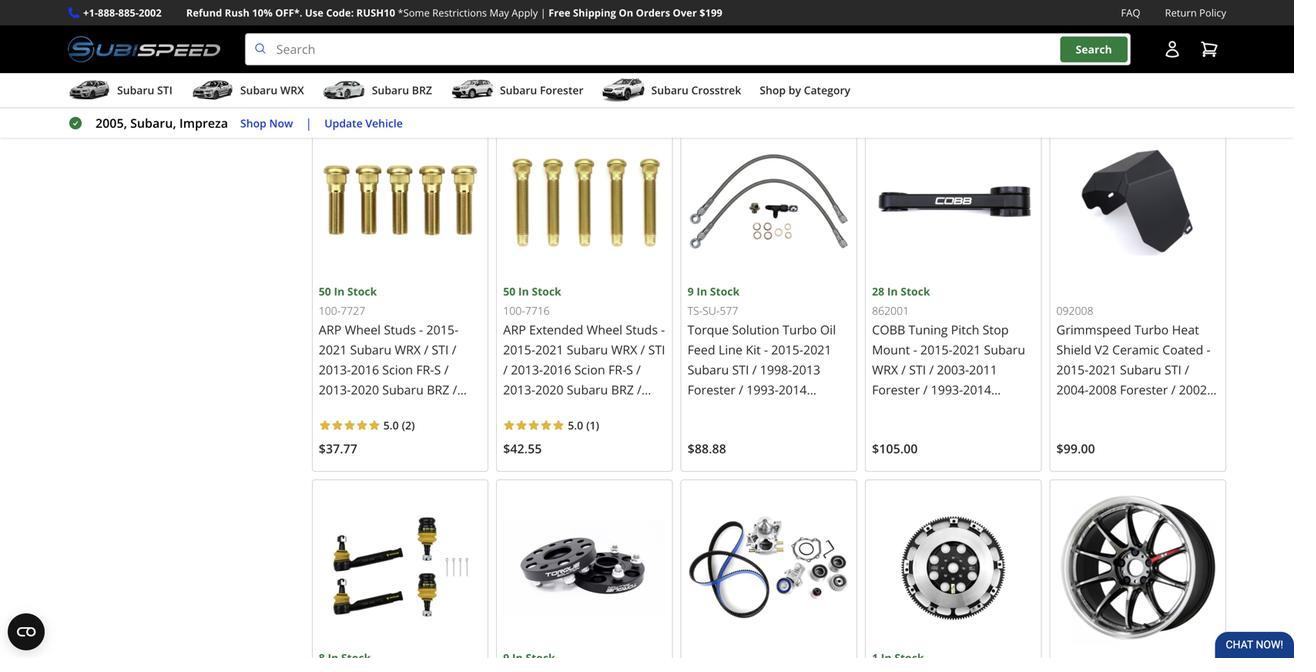 Task type: locate. For each thing, give the bounding box(es) containing it.
1 horizontal spatial turbo
[[1135, 322, 1169, 338]]

sti
[[157, 83, 173, 98], [432, 342, 449, 358], [649, 342, 666, 358], [910, 362, 927, 378], [733, 362, 750, 378], [1165, 362, 1182, 378]]

2 in from the left
[[519, 284, 529, 299]]

shop inside dropdown button
[[760, 83, 786, 98]]

impreza up $88.88
[[688, 402, 735, 418]]

100- inside 50 in stock 100-7727 arp wheel studs - 2015- 2021 subaru wrx / sti / 2013-2016 scion fr-s / 2013-2020 subaru brz / 2017-2019 toyota 86
[[319, 304, 341, 318]]

toyota inside 50 in stock 100-7716 arp extended wheel studs - 2015-2021 subaru wrx / sti / 2013-2016 scion fr-s / 2013-2020 subaru brz / 2017-2019 toyota 86
[[567, 402, 606, 418]]

2015- inside 28 in stock 862001 cobb tuning pitch stop mount - 2015-2021 subaru wrx / sti / 2003-2011 forester / 1993-2014 impreza
[[921, 342, 953, 358]]

gates racing timing belt kit w/ water pump  - 2015-2021 subaru sti image
[[688, 487, 851, 650]]

v2
[[1095, 342, 1110, 358]]

2 wheel from the left
[[587, 322, 623, 338]]

in
[[334, 284, 345, 299], [519, 284, 529, 299], [888, 284, 898, 299], [697, 284, 708, 299]]

subaru sti
[[117, 83, 173, 98]]

0 horizontal spatial 2
[[405, 418, 412, 433]]

$16.99
[[688, 74, 727, 90]]

2015- inside 092008 grimmspeed turbo heat shield v2 ceramic coated - 2015-2021 subaru sti / 2004-2008 forester / 2002- 2014 impreza
[[1057, 362, 1089, 378]]

0 horizontal spatial 5.0
[[384, 418, 399, 433]]

coated
[[1163, 342, 1204, 358]]

0 horizontal spatial shop
[[240, 116, 267, 130]]

0 vertical spatial |
[[541, 6, 546, 20]]

2 2017- from the left
[[503, 402, 536, 418]]

wrx
[[280, 83, 304, 98], [395, 342, 421, 358], [612, 342, 638, 358], [873, 362, 899, 378]]

turbo up ceramic
[[1135, 322, 1169, 338]]

impreza up $105.00
[[873, 402, 920, 418]]

1 for $42.55
[[590, 418, 596, 433]]

impreza down 2008
[[1088, 402, 1135, 418]]

1 horizontal spatial studs
[[626, 322, 658, 338]]

1 horizontal spatial 2
[[775, 51, 781, 66]]

wrx inside 50 in stock 100-7727 arp wheel studs - 2015- 2021 subaru wrx / sti / 2013-2016 scion fr-s / 2013-2020 subaru brz / 2017-2019 toyota 86
[[395, 342, 421, 358]]

1 horizontal spatial wheel
[[587, 322, 623, 338]]

2021 inside 28 in stock 862001 cobb tuning pitch stop mount - 2015-2021 subaru wrx / sti / 2003-2011 forester / 1993-2014 impreza
[[953, 342, 981, 358]]

sti inside 28 in stock 862001 cobb tuning pitch stop mount - 2015-2021 subaru wrx / sti / 2003-2011 forester / 1993-2014 impreza
[[910, 362, 927, 378]]

cobb tuning pitch stop mount - 2015-2021 subaru wrx / sti / 2003-2011 forester / 1993-2014 impreza image
[[873, 120, 1035, 283]]

1 vertical spatial shop
[[240, 116, 267, 130]]

s inside 50 in stock 100-7716 arp extended wheel studs - 2015-2021 subaru wrx / sti / 2013-2016 scion fr-s / 2013-2020 subaru brz / 2017-2019 toyota 86
[[627, 362, 633, 378]]

2013-
[[319, 362, 351, 378], [511, 362, 543, 378], [319, 382, 351, 398], [503, 382, 536, 398]]

50 inside 50 in stock 100-7716 arp extended wheel studs - 2015-2021 subaru wrx / sti / 2013-2016 scion fr-s / 2013-2020 subaru brz / 2017-2019 toyota 86
[[503, 284, 516, 299]]

forester right $9.05 on the left of page
[[540, 83, 584, 98]]

0 horizontal spatial 2019
[[351, 402, 379, 418]]

0 horizontal spatial 2014
[[779, 382, 807, 398]]

1 horizontal spatial 1
[[959, 51, 965, 66]]

1 toyota from the left
[[382, 402, 422, 418]]

1 1993- from the left
[[931, 382, 964, 398]]

2014 down 2013 at the right of the page
[[779, 382, 807, 398]]

shop
[[760, 83, 786, 98], [240, 116, 267, 130]]

0 vertical spatial 5.0 ( 2 )
[[753, 51, 784, 66]]

2020 down extended
[[536, 382, 564, 398]]

0 horizontal spatial 86
[[425, 402, 439, 418]]

in for su-
[[697, 284, 708, 299]]

wheel inside 50 in stock 100-7727 arp wheel studs - 2015- 2021 subaru wrx / sti / 2013-2016 scion fr-s / 2013-2020 subaru brz / 2017-2019 toyota 86
[[345, 322, 381, 338]]

1 horizontal spatial |
[[541, 6, 546, 20]]

arp
[[319, 322, 342, 338], [503, 322, 526, 338]]

3 stock from the left
[[901, 284, 931, 299]]

4 in from the left
[[697, 284, 708, 299]]

$88.88
[[688, 441, 727, 457]]

1 horizontal spatial fr-
[[609, 362, 627, 378]]

subaru inside dropdown button
[[652, 83, 689, 98]]

1 vertical spatial 5.0 ( 2 )
[[384, 418, 415, 433]]

1 2020 from the left
[[351, 382, 379, 398]]

1 in from the left
[[334, 284, 345, 299]]

sti inside 50 in stock 100-7716 arp extended wheel studs - 2015-2021 subaru wrx / sti / 2013-2016 scion fr-s / 2013-2020 subaru brz / 2017-2019 toyota 86
[[649, 342, 666, 358]]

stock inside 50 in stock 100-7727 arp wheel studs - 2015- 2021 subaru wrx / sti / 2013-2016 scion fr-s / 2013-2020 subaru brz / 2017-2019 toyota 86
[[348, 284, 377, 299]]

(
[[771, 51, 775, 66], [956, 51, 959, 66], [402, 418, 405, 433], [587, 418, 590, 433]]

2 s from the left
[[627, 362, 633, 378]]

- inside 28 in stock 862001 cobb tuning pitch stop mount - 2015-2021 subaru wrx / sti / 2003-2011 forester / 1993-2014 impreza
[[914, 342, 918, 358]]

1 2016 from the left
[[351, 362, 379, 378]]

on
[[619, 6, 634, 20]]

1 horizontal spatial 5.0 ( 2 )
[[753, 51, 784, 66]]

2019 left 5.0 ( 1 )
[[536, 402, 564, 418]]

2 horizontal spatial 5.0
[[753, 51, 768, 66]]

2021
[[319, 342, 347, 358], [536, 342, 564, 358], [953, 342, 981, 358], [804, 342, 832, 358], [1089, 362, 1117, 378]]

092008 grimmspeed turbo heat shield v2 ceramic coated - 2015-2021 subaru sti / 2004-2008 forester / 2002- 2014 impreza
[[1057, 304, 1212, 418]]

stock for su-
[[710, 284, 740, 299]]

in up 7716
[[519, 284, 529, 299]]

in inside 50 in stock 100-7727 arp wheel studs - 2015- 2021 subaru wrx / sti / 2013-2016 scion fr-s / 2013-2020 subaru brz / 2017-2019 toyota 86
[[334, 284, 345, 299]]

1993- inside 9 in stock ts-su-577 torque solution turbo oil feed line kit - 2015-2021 subaru sti / 1998-2013 forester / 1993-2014 impreza
[[747, 382, 779, 398]]

arp for arp wheel studs - 2015- 2021 subaru wrx / sti / 2013-2016 scion fr-s / 2013-2020 subaru brz / 2017-2019 toyota 86
[[319, 322, 342, 338]]

1 wheel from the left
[[345, 322, 381, 338]]

sti inside 50 in stock 100-7727 arp wheel studs - 2015- 2021 subaru wrx / sti / 2013-2016 scion fr-s / 2013-2020 subaru brz / 2017-2019 toyota 86
[[432, 342, 449, 358]]

button image
[[1164, 40, 1182, 59]]

862001
[[873, 304, 909, 318]]

1 vertical spatial 2
[[405, 418, 412, 433]]

86 inside 50 in stock 100-7716 arp extended wheel studs - 2015-2021 subaru wrx / sti / 2013-2016 scion fr-s / 2013-2020 subaru brz / 2017-2019 toyota 86
[[609, 402, 623, 418]]

brz inside 50 in stock 100-7716 arp extended wheel studs - 2015-2021 subaru wrx / sti / 2013-2016 scion fr-s / 2013-2020 subaru brz / 2017-2019 toyota 86
[[612, 382, 634, 398]]

- inside 9 in stock ts-su-577 torque solution turbo oil feed line kit - 2015-2021 subaru sti / 1998-2013 forester / 1993-2014 impreza
[[764, 342, 768, 358]]

forester inside 28 in stock 862001 cobb tuning pitch stop mount - 2015-2021 subaru wrx / sti / 2003-2011 forester / 1993-2014 impreza
[[873, 382, 921, 398]]

in inside 28 in stock 862001 cobb tuning pitch stop mount - 2015-2021 subaru wrx / sti / 2003-2011 forester / 1993-2014 impreza
[[888, 284, 898, 299]]

shop for shop by category
[[760, 83, 786, 98]]

) for $19.53
[[965, 51, 969, 66]]

impreza
[[179, 115, 228, 132], [873, 402, 920, 418], [688, 402, 735, 418], [1088, 402, 1135, 418]]

arp inside 50 in stock 100-7727 arp wheel studs - 2015- 2021 subaru wrx / sti / 2013-2016 scion fr-s / 2013-2020 subaru brz / 2017-2019 toyota 86
[[319, 322, 342, 338]]

0 horizontal spatial 50
[[319, 284, 331, 299]]

5.0
[[753, 51, 768, 66], [384, 418, 399, 433], [568, 418, 583, 433]]

2 scion from the left
[[575, 362, 606, 378]]

update vehicle button
[[325, 115, 403, 132]]

2014 down 2004-
[[1057, 402, 1085, 418]]

1 horizontal spatial scion
[[575, 362, 606, 378]]

2020 up $37.77
[[351, 382, 379, 398]]

2 fr- from the left
[[609, 362, 627, 378]]

1 scion from the left
[[382, 362, 413, 378]]

2017- up $37.77
[[319, 402, 351, 418]]

0 horizontal spatial fr-
[[416, 362, 434, 378]]

s
[[434, 362, 441, 378], [627, 362, 633, 378]]

2 100- from the left
[[503, 304, 525, 318]]

0 horizontal spatial turbo
[[783, 322, 817, 338]]

stock for cobb
[[901, 284, 931, 299]]

category
[[804, 83, 851, 98]]

$9.05 link
[[497, 0, 673, 106]]

1993- down 2003-
[[931, 382, 964, 398]]

2021 up 2008
[[1089, 362, 1117, 378]]

0 vertical spatial 2
[[775, 51, 781, 66]]

$18.00
[[1057, 74, 1096, 90]]

4 stock from the left
[[710, 284, 740, 299]]

stock
[[348, 284, 377, 299], [532, 284, 562, 299], [901, 284, 931, 299], [710, 284, 740, 299]]

forester
[[540, 83, 584, 98], [873, 382, 921, 398], [688, 382, 736, 398], [1121, 382, 1169, 398]]

0 horizontal spatial wheel
[[345, 322, 381, 338]]

subaru crosstrek button
[[602, 76, 742, 107]]

2015- inside 50 in stock 100-7716 arp extended wheel studs - 2015-2021 subaru wrx / sti / 2013-2016 scion fr-s / 2013-2020 subaru brz / 2017-2019 toyota 86
[[503, 342, 536, 358]]

1 horizontal spatial 2019
[[536, 402, 564, 418]]

wheel inside 50 in stock 100-7716 arp extended wheel studs - 2015-2021 subaru wrx / sti / 2013-2016 scion fr-s / 2013-2020 subaru brz / 2017-2019 toyota 86
[[587, 322, 623, 338]]

2015- inside 50 in stock 100-7727 arp wheel studs - 2015- 2021 subaru wrx / sti / 2013-2016 scion fr-s / 2013-2020 subaru brz / 2017-2019 toyota 86
[[427, 322, 459, 338]]

1 horizontal spatial 50
[[503, 284, 516, 299]]

2021 down pitch
[[953, 342, 981, 358]]

86
[[425, 402, 439, 418], [609, 402, 623, 418]]

5.0 for $37.77
[[384, 418, 399, 433]]

2017- up $42.55
[[503, 402, 536, 418]]

| right now
[[306, 115, 312, 132]]

0 horizontal spatial 1
[[590, 418, 596, 433]]

stock inside 9 in stock ts-su-577 torque solution turbo oil feed line kit - 2015-2021 subaru sti / 1998-2013 forester / 1993-2014 impreza
[[710, 284, 740, 299]]

shop left now
[[240, 116, 267, 130]]

2 2020 from the left
[[536, 382, 564, 398]]

faq link
[[1122, 5, 1141, 21]]

in up 7727
[[334, 284, 345, 299]]

a subaru crosstrek thumbnail image image
[[602, 79, 645, 102]]

86 inside 50 in stock 100-7727 arp wheel studs - 2015- 2021 subaru wrx / sti / 2013-2016 scion fr-s / 2013-2020 subaru brz / 2017-2019 toyota 86
[[425, 402, 439, 418]]

in inside 50 in stock 100-7716 arp extended wheel studs - 2015-2021 subaru wrx / sti / 2013-2016 scion fr-s / 2013-2020 subaru brz / 2017-2019 toyota 86
[[519, 284, 529, 299]]

1 horizontal spatial 2016
[[543, 362, 572, 378]]

2019 up $37.77
[[351, 402, 379, 418]]

subaru inside 092008 grimmspeed turbo heat shield v2 ceramic coated - 2015-2021 subaru sti / 2004-2008 forester / 2002- 2014 impreza
[[1121, 362, 1162, 378]]

100- inside 50 in stock 100-7716 arp extended wheel studs - 2015-2021 subaru wrx / sti / 2013-2016 scion fr-s / 2013-2020 subaru brz / 2017-2019 toyota 86
[[503, 304, 525, 318]]

wheel
[[345, 322, 381, 338], [587, 322, 623, 338]]

2019
[[351, 402, 379, 418], [536, 402, 564, 418]]

1 horizontal spatial 5.0
[[568, 418, 583, 433]]

50 inside 50 in stock 100-7727 arp wheel studs - 2015- 2021 subaru wrx / sti / 2013-2016 scion fr-s / 2013-2020 subaru brz / 2017-2019 toyota 86
[[319, 284, 331, 299]]

2 toyota from the left
[[567, 402, 606, 418]]

sti inside dropdown button
[[157, 83, 173, 98]]

0 vertical spatial 1
[[959, 51, 965, 66]]

1 86 from the left
[[425, 402, 439, 418]]

0 horizontal spatial 2017-
[[319, 402, 351, 418]]

oil
[[821, 322, 836, 338]]

$105.00
[[873, 441, 918, 457]]

1 arp from the left
[[319, 322, 342, 338]]

0 horizontal spatial 100-
[[319, 304, 341, 318]]

5.0 ( 1 )
[[568, 418, 600, 433]]

( for $19.53
[[956, 51, 959, 66]]

stock up 577
[[710, 284, 740, 299]]

| left the free
[[541, 6, 546, 20]]

brz
[[412, 83, 432, 98], [427, 382, 450, 398], [612, 382, 634, 398]]

4.0
[[937, 51, 953, 66]]

2021 down extended
[[536, 342, 564, 358]]

2017- inside 50 in stock 100-7716 arp extended wheel studs - 2015-2021 subaru wrx / sti / 2013-2016 scion fr-s / 2013-2020 subaru brz / 2017-2019 toyota 86
[[503, 402, 536, 418]]

forester down feed
[[688, 382, 736, 398]]

2014 inside 092008 grimmspeed turbo heat shield v2 ceramic coated - 2015-2021 subaru sti / 2004-2008 forester / 2002- 2014 impreza
[[1057, 402, 1085, 418]]

2019 inside 50 in stock 100-7727 arp wheel studs - 2015- 2021 subaru wrx / sti / 2013-2016 scion fr-s / 2013-2020 subaru brz / 2017-2019 toyota 86
[[351, 402, 379, 418]]

2 turbo from the left
[[1135, 322, 1169, 338]]

vehicle
[[366, 116, 403, 130]]

2002
[[139, 6, 162, 20]]

2014 down 2011
[[964, 382, 992, 398]]

wheel down 7727
[[345, 322, 381, 338]]

0 horizontal spatial toyota
[[382, 402, 422, 418]]

100-
[[319, 304, 341, 318], [503, 304, 525, 318]]

stock up the 862001
[[901, 284, 931, 299]]

in for 7727
[[334, 284, 345, 299]]

arp wheel studs - 2015-2021 subaru wrx / sti / 2013-2016 scion fr-s / 2013-2020 subaru brz / 2017-2019 toyota 86 image
[[319, 120, 482, 283]]

2 2019 from the left
[[536, 402, 564, 418]]

1 horizontal spatial s
[[627, 362, 633, 378]]

stock up 7716
[[532, 284, 562, 299]]

apply
[[512, 6, 538, 20]]

|
[[541, 6, 546, 20], [306, 115, 312, 132]]

scion
[[382, 362, 413, 378], [575, 362, 606, 378]]

2021 down oil
[[804, 342, 832, 358]]

2014 inside 9 in stock ts-su-577 torque solution turbo oil feed line kit - 2015-2021 subaru sti / 1998-2013 forester / 1993-2014 impreza
[[779, 382, 807, 398]]

1 studs from the left
[[384, 322, 416, 338]]

50 for arp wheel studs - 2015- 2021 subaru wrx / sti / 2013-2016 scion fr-s / 2013-2020 subaru brz / 2017-2019 toyota 86
[[319, 284, 331, 299]]

2 86 from the left
[[609, 402, 623, 418]]

update vehicle
[[325, 116, 403, 130]]

kit
[[746, 342, 761, 358]]

arp inside 50 in stock 100-7716 arp extended wheel studs - 2015-2021 subaru wrx / sti / 2013-2016 scion fr-s / 2013-2020 subaru brz / 2017-2019 toyota 86
[[503, 322, 526, 338]]

2016 down extended
[[543, 362, 572, 378]]

50
[[319, 284, 331, 299], [503, 284, 516, 299]]

2 stock from the left
[[532, 284, 562, 299]]

5.0 for $42.55
[[568, 418, 583, 433]]

fr-
[[416, 362, 434, 378], [609, 362, 627, 378]]

9
[[688, 284, 694, 299]]

577
[[720, 304, 739, 318]]

2 50 from the left
[[503, 284, 516, 299]]

1 horizontal spatial toyota
[[567, 402, 606, 418]]

stock inside 50 in stock 100-7716 arp extended wheel studs - 2015-2021 subaru wrx / sti / 2013-2016 scion fr-s / 2013-2020 subaru brz / 2017-2019 toyota 86
[[532, 284, 562, 299]]

wrx inside 28 in stock 862001 cobb tuning pitch stop mount - 2015-2021 subaru wrx / sti / 2003-2011 forester / 1993-2014 impreza
[[873, 362, 899, 378]]

now
[[269, 116, 293, 130]]

28
[[873, 284, 885, 299]]

2021 down 7727
[[319, 342, 347, 358]]

0 horizontal spatial scion
[[382, 362, 413, 378]]

in for 7716
[[519, 284, 529, 299]]

1 vertical spatial 1
[[590, 418, 596, 433]]

stock for 7727
[[348, 284, 377, 299]]

) for $37.77
[[412, 418, 415, 433]]

$42.55
[[503, 441, 542, 457]]

1 fr- from the left
[[416, 362, 434, 378]]

return policy
[[1166, 6, 1227, 20]]

2 for $37.77
[[405, 418, 412, 433]]

1 horizontal spatial 100-
[[503, 304, 525, 318]]

0 horizontal spatial 2016
[[351, 362, 379, 378]]

1 horizontal spatial 2017-
[[503, 402, 536, 418]]

in right 9
[[697, 284, 708, 299]]

forester down 'mount'
[[873, 382, 921, 398]]

1 horizontal spatial 2014
[[964, 382, 992, 398]]

stock for 7716
[[532, 284, 562, 299]]

in inside 9 in stock ts-su-577 torque solution turbo oil feed line kit - 2015-2021 subaru sti / 1998-2013 forester / 1993-2014 impreza
[[697, 284, 708, 299]]

0 horizontal spatial 2020
[[351, 382, 379, 398]]

1993- inside 28 in stock 862001 cobb tuning pitch stop mount - 2015-2021 subaru wrx / sti / 2003-2011 forester / 1993-2014 impreza
[[931, 382, 964, 398]]

0 horizontal spatial arp
[[319, 322, 342, 338]]

2 1993- from the left
[[747, 382, 779, 398]]

cobb
[[873, 322, 906, 338]]

3 in from the left
[[888, 284, 898, 299]]

forester down ceramic
[[1121, 382, 1169, 398]]

arp down 7716
[[503, 322, 526, 338]]

whiteline front roll centre bump steer correction kit - 2002-2021 subaru wrx/sti image
[[319, 487, 482, 650]]

1993- down 1998-
[[747, 382, 779, 398]]

2 arp from the left
[[503, 322, 526, 338]]

a subaru sti thumbnail image image
[[68, 79, 111, 102]]

5.0 ( 2 )
[[753, 51, 784, 66], [384, 418, 415, 433]]

1 horizontal spatial 86
[[609, 402, 623, 418]]

arp down 7727
[[319, 322, 342, 338]]

subaru
[[117, 83, 154, 98], [240, 83, 278, 98], [372, 83, 409, 98], [500, 83, 537, 98], [652, 83, 689, 98], [350, 342, 392, 358], [567, 342, 608, 358], [985, 342, 1026, 358], [688, 362, 729, 378], [1121, 362, 1162, 378], [382, 382, 424, 398], [567, 382, 608, 398]]

2020
[[351, 382, 379, 398], [536, 382, 564, 398]]

1 s from the left
[[434, 362, 441, 378]]

1 horizontal spatial shop
[[760, 83, 786, 98]]

shop left by
[[760, 83, 786, 98]]

wheel right extended
[[587, 322, 623, 338]]

0 horizontal spatial s
[[434, 362, 441, 378]]

subaru forester
[[500, 83, 584, 98]]

2016 down 7727
[[351, 362, 379, 378]]

2005,
[[96, 115, 127, 132]]

0 horizontal spatial |
[[306, 115, 312, 132]]

1 2019 from the left
[[351, 402, 379, 418]]

1 horizontal spatial 2020
[[536, 382, 564, 398]]

) for $42.55
[[596, 418, 600, 433]]

2 2016 from the left
[[543, 362, 572, 378]]

a subaru brz thumbnail image image
[[323, 79, 366, 102]]

0 horizontal spatial 1993-
[[747, 382, 779, 398]]

$9.05
[[503, 74, 535, 90]]

extended
[[529, 322, 584, 338]]

2
[[775, 51, 781, 66], [405, 418, 412, 433]]

arp for arp extended wheel studs - 2015-2021 subaru wrx / sti / 2013-2016 scion fr-s / 2013-2020 subaru brz / 2017-2019 toyota 86
[[503, 322, 526, 338]]

)
[[781, 51, 784, 66], [965, 51, 969, 66], [412, 418, 415, 433], [596, 418, 600, 433]]

1 stock from the left
[[348, 284, 377, 299]]

1 horizontal spatial arp
[[503, 322, 526, 338]]

pitch
[[952, 322, 980, 338]]

turbo inside 092008 grimmspeed turbo heat shield v2 ceramic coated - 2015-2021 subaru sti / 2004-2008 forester / 2002- 2014 impreza
[[1135, 322, 1169, 338]]

shop for shop now
[[240, 116, 267, 130]]

turbo left oil
[[783, 322, 817, 338]]

subaru wrx
[[240, 83, 304, 98]]

brz inside 'dropdown button'
[[412, 83, 432, 98]]

work wheels emotion zr10 glim black diamond rim cut (gtkrc) 18x8.5 +38 5x114.3 (sold as pair) - 2015-2024 subaru wrx / 2015-2021 sti / 2019-2024 forester image
[[1057, 487, 1220, 650]]

0 vertical spatial shop
[[760, 83, 786, 98]]

1 100- from the left
[[319, 304, 341, 318]]

1 horizontal spatial 1993-
[[931, 382, 964, 398]]

torque solution forged aluminum wheel spacer 5x114.3 20mm black pair - 2015-2024 subaru wrx / 2015-2021 sti / 2019-2024 forester image
[[503, 487, 666, 650]]

stock up 7727
[[348, 284, 377, 299]]

2 studs from the left
[[626, 322, 658, 338]]

stock inside 28 in stock 862001 cobb tuning pitch stop mount - 2015-2021 subaru wrx / sti / 2003-2011 forester / 1993-2014 impreza
[[901, 284, 931, 299]]

2 for $16.99
[[775, 51, 781, 66]]

1 50 from the left
[[319, 284, 331, 299]]

2 horizontal spatial 2014
[[1057, 402, 1085, 418]]

2016
[[351, 362, 379, 378], [543, 362, 572, 378]]

in right 28
[[888, 284, 898, 299]]

turbo inside 9 in stock ts-su-577 torque solution turbo oil feed line kit - 2015-2021 subaru sti / 1998-2013 forester / 1993-2014 impreza
[[783, 322, 817, 338]]

search input field
[[245, 33, 1131, 66]]

by
[[789, 83, 801, 98]]

subaru,
[[130, 115, 176, 132]]

1 2017- from the left
[[319, 402, 351, 418]]

2015- inside 9 in stock ts-su-577 torque solution turbo oil feed line kit - 2015-2021 subaru sti / 1998-2013 forester / 1993-2014 impreza
[[772, 342, 804, 358]]

studs
[[384, 322, 416, 338], [626, 322, 658, 338]]

0 horizontal spatial studs
[[384, 322, 416, 338]]

) for $16.99
[[781, 51, 784, 66]]

shop by category
[[760, 83, 851, 98]]

1 turbo from the left
[[783, 322, 817, 338]]

0 horizontal spatial 5.0 ( 2 )
[[384, 418, 415, 433]]



Task type: describe. For each thing, give the bounding box(es) containing it.
( for $37.77
[[402, 418, 405, 433]]

subaru crosstrek
[[652, 83, 742, 98]]

may
[[490, 6, 509, 20]]

+1-
[[83, 6, 98, 20]]

brz inside 50 in stock 100-7727 arp wheel studs - 2015- 2021 subaru wrx / sti / 2013-2016 scion fr-s / 2013-2020 subaru brz / 2017-2019 toyota 86
[[427, 382, 450, 398]]

2020 inside 50 in stock 100-7716 arp extended wheel studs - 2015-2021 subaru wrx / sti / 2013-2016 scion fr-s / 2013-2020 subaru brz / 2017-2019 toyota 86
[[536, 382, 564, 398]]

50 in stock 100-7716 arp extended wheel studs - 2015-2021 subaru wrx / sti / 2013-2016 scion fr-s / 2013-2020 subaru brz / 2017-2019 toyota 86
[[503, 284, 666, 418]]

impreza down a subaru wrx thumbnail image
[[179, 115, 228, 132]]

forester inside 9 in stock ts-su-577 torque solution turbo oil feed line kit - 2015-2021 subaru sti / 1998-2013 forester / 1993-2014 impreza
[[688, 382, 736, 398]]

subaru inside 28 in stock 862001 cobb tuning pitch stop mount - 2015-2021 subaru wrx / sti / 2003-2011 forester / 1993-2014 impreza
[[985, 342, 1026, 358]]

- inside 50 in stock 100-7716 arp extended wheel studs - 2015-2021 subaru wrx / sti / 2013-2016 scion fr-s / 2013-2020 subaru brz / 2017-2019 toyota 86
[[661, 322, 665, 338]]

forester inside 092008 grimmspeed turbo heat shield v2 ceramic coated - 2015-2021 subaru sti / 2004-2008 forester / 2002- 2014 impreza
[[1121, 382, 1169, 398]]

subaru inside 9 in stock ts-su-577 torque solution turbo oil feed line kit - 2015-2021 subaru sti / 1998-2013 forester / 1993-2014 impreza
[[688, 362, 729, 378]]

return
[[1166, 6, 1197, 20]]

line
[[719, 342, 743, 358]]

crosstrek
[[692, 83, 742, 98]]

$18.00 link
[[1050, 0, 1227, 106]]

torque
[[688, 322, 729, 338]]

stop
[[983, 322, 1009, 338]]

use
[[305, 6, 324, 20]]

heat
[[1173, 322, 1200, 338]]

open widget image
[[8, 614, 45, 651]]

faq
[[1122, 6, 1141, 20]]

( for $16.99
[[771, 51, 775, 66]]

7727
[[341, 304, 366, 318]]

shop now
[[240, 116, 293, 130]]

2013- down 7727
[[319, 362, 351, 378]]

forester inside "dropdown button"
[[540, 83, 584, 98]]

7716
[[525, 304, 550, 318]]

+1-888-885-2002
[[83, 6, 162, 20]]

off*.
[[275, 6, 303, 20]]

1 for $19.53
[[959, 51, 965, 66]]

in for cobb
[[888, 284, 898, 299]]

888-
[[98, 6, 118, 20]]

2013- down extended
[[511, 362, 543, 378]]

impreza inside 9 in stock ts-su-577 torque solution turbo oil feed line kit - 2015-2021 subaru sti / 1998-2013 forester / 1993-2014 impreza
[[688, 402, 735, 418]]

1 vertical spatial |
[[306, 115, 312, 132]]

studs inside 50 in stock 100-7716 arp extended wheel studs - 2015-2021 subaru wrx / sti / 2013-2016 scion fr-s / 2013-2020 subaru brz / 2017-2019 toyota 86
[[626, 322, 658, 338]]

s inside 50 in stock 100-7727 arp wheel studs - 2015- 2021 subaru wrx / sti / 2013-2016 scion fr-s / 2013-2020 subaru brz / 2017-2019 toyota 86
[[434, 362, 441, 378]]

2013
[[793, 362, 821, 378]]

$199
[[700, 6, 723, 20]]

2002-
[[1180, 382, 1212, 398]]

a subaru forester thumbnail image image
[[451, 79, 494, 102]]

shipping
[[573, 6, 616, 20]]

2016 inside 50 in stock 100-7716 arp extended wheel studs - 2015-2021 subaru wrx / sti / 2013-2016 scion fr-s / 2013-2020 subaru brz / 2017-2019 toyota 86
[[543, 362, 572, 378]]

policy
[[1200, 6, 1227, 20]]

+1-888-885-2002 link
[[83, 5, 162, 21]]

4.0 ( 1 )
[[937, 51, 969, 66]]

act xact prolite flywheel - 2004-2021 subaru sti image
[[873, 487, 1035, 650]]

2021 inside 092008 grimmspeed turbo heat shield v2 ceramic coated - 2015-2021 subaru sti / 2004-2008 forester / 2002- 2014 impreza
[[1089, 362, 1117, 378]]

mount
[[873, 342, 911, 358]]

scion inside 50 in stock 100-7716 arp extended wheel studs - 2015-2021 subaru wrx / sti / 2013-2016 scion fr-s / 2013-2020 subaru brz / 2017-2019 toyota 86
[[575, 362, 606, 378]]

subaru forester button
[[451, 76, 584, 107]]

su-
[[703, 304, 720, 318]]

092008
[[1057, 304, 1094, 318]]

feed
[[688, 342, 716, 358]]

2016 inside 50 in stock 100-7727 arp wheel studs - 2015- 2021 subaru wrx / sti / 2013-2016 scion fr-s / 2013-2020 subaru brz / 2017-2019 toyota 86
[[351, 362, 379, 378]]

ceramic
[[1113, 342, 1160, 358]]

code:
[[326, 6, 354, 20]]

a subaru wrx thumbnail image image
[[191, 79, 234, 102]]

5.0 ( 2 ) for $37.77
[[384, 418, 415, 433]]

wrx inside 50 in stock 100-7716 arp extended wheel studs - 2015-2021 subaru wrx / sti / 2013-2016 scion fr-s / 2013-2020 subaru brz / 2017-2019 toyota 86
[[612, 342, 638, 358]]

subaru inside 'dropdown button'
[[372, 83, 409, 98]]

2021 inside 50 in stock 100-7716 arp extended wheel studs - 2015-2021 subaru wrx / sti / 2013-2016 scion fr-s / 2013-2020 subaru brz / 2017-2019 toyota 86
[[536, 342, 564, 358]]

2005, subaru, impreza
[[96, 115, 228, 132]]

100- for arp wheel studs - 2015- 2021 subaru wrx / sti / 2013-2016 scion fr-s / 2013-2020 subaru brz / 2017-2019 toyota 86
[[319, 304, 341, 318]]

2014 inside 28 in stock 862001 cobb tuning pitch stop mount - 2015-2021 subaru wrx / sti / 2003-2011 forester / 1993-2014 impreza
[[964, 382, 992, 398]]

2011
[[970, 362, 998, 378]]

5.0 for $16.99
[[753, 51, 768, 66]]

restrictions
[[433, 6, 487, 20]]

2017- inside 50 in stock 100-7727 arp wheel studs - 2015- 2021 subaru wrx / sti / 2013-2016 scion fr-s / 2013-2020 subaru brz / 2017-2019 toyota 86
[[319, 402, 351, 418]]

2013- up $42.55
[[503, 382, 536, 398]]

subaru inside "dropdown button"
[[500, 83, 537, 98]]

sti inside 092008 grimmspeed turbo heat shield v2 ceramic coated - 2015-2021 subaru sti / 2004-2008 forester / 2002- 2014 impreza
[[1165, 362, 1182, 378]]

$383.99
[[319, 74, 365, 90]]

solution
[[732, 322, 780, 338]]

orders
[[636, 6, 671, 20]]

return policy link
[[1166, 5, 1227, 21]]

sti inside 9 in stock ts-su-577 torque solution turbo oil feed line kit - 2015-2021 subaru sti / 1998-2013 forester / 1993-2014 impreza
[[733, 362, 750, 378]]

subaru brz
[[372, 83, 432, 98]]

studs inside 50 in stock 100-7727 arp wheel studs - 2015- 2021 subaru wrx / sti / 2013-2016 scion fr-s / 2013-2020 subaru brz / 2017-2019 toyota 86
[[384, 322, 416, 338]]

*some
[[398, 6, 430, 20]]

1998-
[[760, 362, 793, 378]]

rush
[[225, 6, 250, 20]]

fr- inside 50 in stock 100-7716 arp extended wheel studs - 2015-2021 subaru wrx / sti / 2013-2016 scion fr-s / 2013-2020 subaru brz / 2017-2019 toyota 86
[[609, 362, 627, 378]]

( for $42.55
[[587, 418, 590, 433]]

shield
[[1057, 342, 1092, 358]]

shop now link
[[240, 115, 293, 132]]

2013- up $37.77
[[319, 382, 351, 398]]

fr- inside 50 in stock 100-7727 arp wheel studs - 2015- 2021 subaru wrx / sti / 2013-2016 scion fr-s / 2013-2020 subaru brz / 2017-2019 toyota 86
[[416, 362, 434, 378]]

rush10
[[357, 6, 395, 20]]

9 in stock ts-su-577 torque solution turbo oil feed line kit - 2015-2021 subaru sti / 1998-2013 forester / 1993-2014 impreza
[[688, 284, 836, 418]]

$37.77
[[319, 441, 358, 457]]

subispeed logo image
[[68, 33, 220, 66]]

2021 inside 50 in stock 100-7727 arp wheel studs - 2015- 2021 subaru wrx / sti / 2013-2016 scion fr-s / 2013-2020 subaru brz / 2017-2019 toyota 86
[[319, 342, 347, 358]]

100- for arp extended wheel studs - 2015-2021 subaru wrx / sti / 2013-2016 scion fr-s / 2013-2020 subaru brz / 2017-2019 toyota 86
[[503, 304, 525, 318]]

impreza inside 092008 grimmspeed turbo heat shield v2 ceramic coated - 2015-2021 subaru sti / 2004-2008 forester / 2002- 2014 impreza
[[1088, 402, 1135, 418]]

subaru sti button
[[68, 76, 173, 107]]

50 in stock 100-7727 arp wheel studs - 2015- 2021 subaru wrx / sti / 2013-2016 scion fr-s / 2013-2020 subaru brz / 2017-2019 toyota 86
[[319, 284, 459, 418]]

grimmspeed turbo heat shield v2 ceramic coated - 2015-2021 subaru sti / 2004-2008 forester / 2002-2014 impreza image
[[1057, 120, 1220, 283]]

subaru wrx button
[[191, 76, 304, 107]]

scion inside 50 in stock 100-7727 arp wheel studs - 2015- 2021 subaru wrx / sti / 2013-2016 scion fr-s / 2013-2020 subaru brz / 2017-2019 toyota 86
[[382, 362, 413, 378]]

2019 inside 50 in stock 100-7716 arp extended wheel studs - 2015-2021 subaru wrx / sti / 2013-2016 scion fr-s / 2013-2020 subaru brz / 2017-2019 toyota 86
[[536, 402, 564, 418]]

over
[[673, 6, 697, 20]]

refund
[[186, 6, 222, 20]]

2003-
[[938, 362, 970, 378]]

subaru brz button
[[323, 76, 432, 107]]

arp extended wheel studs - 2015-2021 subaru wrx / sti / 2013-2016 scion fr-s / 2013-2020 subaru brz / 2017-2019 toyota 86 image
[[503, 120, 666, 283]]

impreza inside 28 in stock 862001 cobb tuning pitch stop mount - 2015-2021 subaru wrx / sti / 2003-2011 forester / 1993-2014 impreza
[[873, 402, 920, 418]]

28 in stock 862001 cobb tuning pitch stop mount - 2015-2021 subaru wrx / sti / 2003-2011 forester / 1993-2014 impreza
[[873, 284, 1026, 418]]

$99.00
[[1057, 441, 1096, 457]]

grimmspeed
[[1057, 322, 1132, 338]]

5.0 ( 2 ) for $16.99
[[753, 51, 784, 66]]

shop by category button
[[760, 76, 851, 107]]

torque solution turbo oil feed line kit - 2015-2021 subaru sti / 1998-2013 forester / 1993-2014 impreza image
[[688, 120, 851, 283]]

$383.99 link
[[312, 0, 489, 106]]

- inside 50 in stock 100-7727 arp wheel studs - 2015- 2021 subaru wrx / sti / 2013-2016 scion fr-s / 2013-2020 subaru brz / 2017-2019 toyota 86
[[419, 322, 423, 338]]

2021 inside 9 in stock ts-su-577 torque solution turbo oil feed line kit - 2015-2021 subaru sti / 1998-2013 forester / 1993-2014 impreza
[[804, 342, 832, 358]]

- inside 092008 grimmspeed turbo heat shield v2 ceramic coated - 2015-2021 subaru sti / 2004-2008 forester / 2002- 2014 impreza
[[1207, 342, 1211, 358]]

refund rush 10% off*. use code: rush10 *some restrictions may apply | free shipping on orders over $199
[[186, 6, 723, 20]]

ts-
[[688, 304, 703, 318]]

tuning
[[909, 322, 948, 338]]

2004-
[[1057, 382, 1089, 398]]

toyota inside 50 in stock 100-7727 arp wheel studs - 2015- 2021 subaru wrx / sti / 2013-2016 scion fr-s / 2013-2020 subaru brz / 2017-2019 toyota 86
[[382, 402, 422, 418]]

10%
[[252, 6, 273, 20]]

free
[[549, 6, 571, 20]]

wrx inside dropdown button
[[280, 83, 304, 98]]

search
[[1076, 42, 1113, 57]]

50 for arp extended wheel studs - 2015-2021 subaru wrx / sti / 2013-2016 scion fr-s / 2013-2020 subaru brz / 2017-2019 toyota 86
[[503, 284, 516, 299]]

2020 inside 50 in stock 100-7727 arp wheel studs - 2015- 2021 subaru wrx / sti / 2013-2016 scion fr-s / 2013-2020 subaru brz / 2017-2019 toyota 86
[[351, 382, 379, 398]]



Task type: vqa. For each thing, say whether or not it's contained in the screenshot.
2005, Subaru, Impreza
yes



